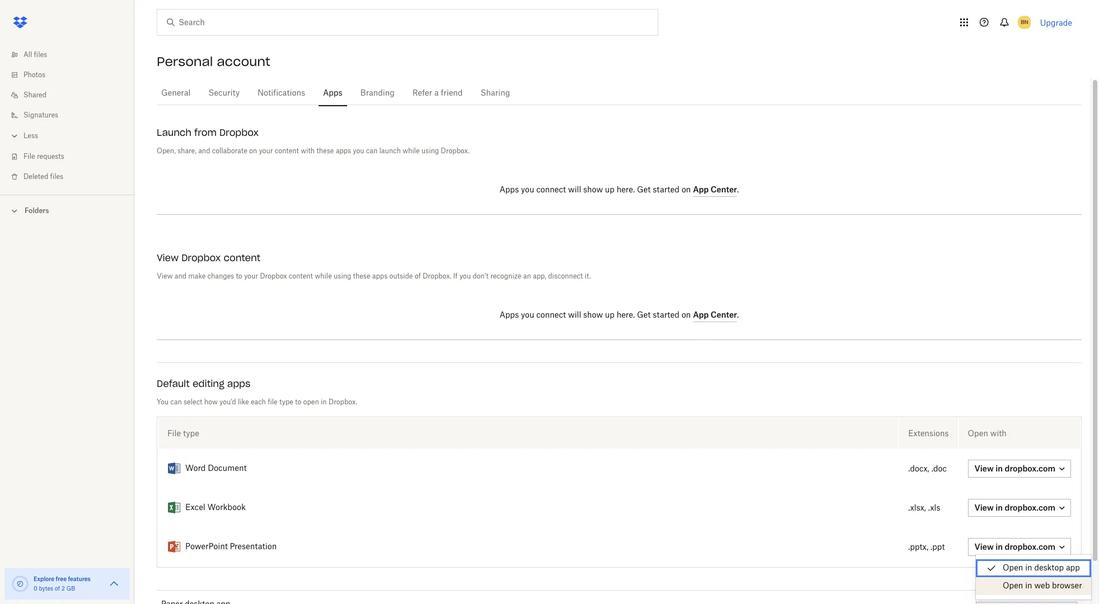 Task type: vqa. For each thing, say whether or not it's contained in the screenshot.
STORAGE,
no



Task type: describe. For each thing, give the bounding box(es) containing it.
default
[[157, 379, 190, 390]]

disconnect
[[548, 273, 583, 280]]

view for view dropbox content
[[157, 253, 179, 264]]

.xlsx, .xls
[[908, 505, 940, 513]]

from
[[194, 127, 217, 138]]

0 vertical spatial on
[[249, 148, 257, 155]]

in for open in web browser
[[1025, 583, 1032, 591]]

file requests
[[24, 153, 64, 160]]

friend
[[441, 90, 463, 97]]

excel
[[185, 505, 205, 512]]

1 horizontal spatial can
[[366, 148, 378, 155]]

0 horizontal spatial using
[[334, 273, 351, 280]]

explore
[[34, 576, 54, 583]]

share,
[[178, 148, 197, 155]]

list containing all files
[[0, 38, 134, 195]]

free
[[56, 576, 67, 583]]

open,
[[157, 148, 176, 155]]

presentation
[[230, 544, 277, 552]]

file requests link
[[9, 147, 134, 167]]

deleted files link
[[9, 167, 134, 187]]

branding tab
[[356, 80, 399, 107]]

.xlsx,
[[908, 505, 926, 513]]

refer
[[413, 90, 432, 97]]

in for open in desktop app
[[1025, 565, 1032, 573]]

file type
[[167, 429, 199, 438]]

will for launch from dropbox
[[568, 186, 581, 194]]

.doc
[[932, 466, 947, 473]]

powerpoint presentation
[[185, 544, 277, 552]]

tab list containing general
[[157, 78, 1082, 107]]

2
[[61, 587, 65, 592]]

like
[[238, 399, 249, 406]]

open
[[303, 399, 319, 406]]

photos
[[24, 72, 45, 78]]

. for view dropbox content
[[737, 312, 739, 320]]

0 vertical spatial type
[[279, 399, 293, 406]]

if
[[453, 273, 458, 280]]

apps you connect will show up here. get started on app center . for launch from dropbox
[[500, 185, 739, 194]]

upgrade link
[[1040, 18, 1072, 27]]

launch
[[157, 127, 191, 138]]

1 vertical spatial content
[[224, 253, 260, 264]]

here. for launch from dropbox
[[617, 186, 635, 194]]

deleted
[[24, 174, 48, 180]]

0 horizontal spatial type
[[183, 429, 199, 438]]

view and make changes to your dropbox content while using these apps outside of dropbox. if you don't recognize an app, disconnect it.
[[157, 273, 591, 280]]

workbook
[[207, 505, 246, 512]]

recognize
[[490, 273, 521, 280]]

excel workbook
[[185, 505, 246, 512]]

all
[[24, 52, 32, 58]]

changes
[[207, 273, 234, 280]]

started for launch from dropbox
[[653, 186, 680, 194]]

1 vertical spatial dropbox
[[182, 253, 221, 264]]

less
[[24, 133, 38, 139]]

features
[[68, 576, 91, 583]]

refer a friend tab
[[408, 80, 467, 107]]

general tab
[[157, 80, 195, 107]]

app center link for launch from dropbox
[[693, 185, 737, 197]]

all files
[[24, 52, 47, 58]]

1 vertical spatial and
[[175, 273, 186, 280]]

default editing apps
[[157, 379, 250, 390]]

bytes
[[39, 587, 53, 592]]

dropbox image
[[9, 11, 31, 34]]

0 vertical spatial apps
[[336, 148, 351, 155]]

signatures link
[[9, 105, 134, 125]]

word
[[185, 465, 206, 473]]

account
[[217, 54, 270, 69]]

upgrade
[[1040, 18, 1072, 27]]

0 vertical spatial with
[[301, 148, 315, 155]]

open in web browser
[[1003, 583, 1082, 591]]

folders button
[[0, 202, 134, 219]]

sharing
[[481, 90, 510, 97]]

web
[[1034, 583, 1050, 591]]

document
[[208, 465, 247, 473]]

connect for view dropbox content
[[536, 312, 566, 320]]

connect for launch from dropbox
[[536, 186, 566, 194]]

app,
[[533, 273, 546, 280]]

launch
[[379, 148, 401, 155]]

general
[[161, 90, 191, 97]]

1 vertical spatial to
[[295, 399, 301, 406]]

signatures
[[24, 112, 58, 119]]

here. for view dropbox content
[[617, 312, 635, 320]]

deleted files
[[24, 174, 63, 180]]

1 horizontal spatial with
[[990, 429, 1007, 438]]

a
[[434, 90, 439, 97]]

.pptx,
[[908, 544, 928, 552]]

up for dropbox
[[605, 186, 615, 194]]

shared
[[24, 92, 46, 99]]

1 horizontal spatial using
[[421, 148, 439, 155]]

.ppt
[[931, 544, 945, 552]]

shared link
[[9, 85, 134, 105]]

up for content
[[605, 312, 615, 320]]

apps for launch from dropbox
[[500, 186, 519, 194]]

extensions
[[908, 429, 949, 438]]

open for open with
[[968, 429, 988, 438]]

0 horizontal spatial while
[[315, 273, 332, 280]]

branding
[[360, 90, 395, 97]]

view for view and make changes to your dropbox content while using these apps outside of dropbox. if you don't recognize an app, disconnect it.
[[157, 273, 173, 280]]

app center link for view dropbox content
[[693, 310, 737, 323]]

make
[[188, 273, 206, 280]]

all files link
[[9, 45, 134, 65]]

how
[[204, 399, 218, 406]]

notifications
[[258, 90, 305, 97]]

on for launch from dropbox
[[682, 186, 691, 194]]



Task type: locate. For each thing, give the bounding box(es) containing it.
1 horizontal spatial and
[[198, 148, 210, 155]]

1 horizontal spatial to
[[295, 399, 301, 406]]

photos link
[[9, 65, 134, 85]]

0 vertical spatial view
[[157, 253, 179, 264]]

2 vertical spatial in
[[1025, 583, 1032, 591]]

open in desktop app
[[1003, 565, 1080, 573]]

1 started from the top
[[653, 186, 680, 194]]

1 vertical spatial connect
[[536, 312, 566, 320]]

0
[[34, 587, 37, 592]]

files for deleted files
[[50, 174, 63, 180]]

2 up from the top
[[605, 312, 615, 320]]

1 vertical spatial started
[[653, 312, 680, 320]]

1 center from the top
[[711, 185, 737, 194]]

of inside explore free features 0 bytes of 2 gb
[[55, 587, 60, 592]]

1 horizontal spatial type
[[279, 399, 293, 406]]

0 vertical spatial files
[[34, 52, 47, 58]]

type down select
[[183, 429, 199, 438]]

can
[[366, 148, 378, 155], [170, 399, 182, 406]]

of left 2
[[55, 587, 60, 592]]

0 vertical spatial content
[[275, 148, 299, 155]]

1 here. from the top
[[617, 186, 635, 194]]

view dropbox content
[[157, 253, 260, 264]]

1 horizontal spatial file
[[167, 429, 181, 438]]

file inside list
[[24, 153, 35, 160]]

apps left launch
[[336, 148, 351, 155]]

0 vertical spatial dropbox.
[[441, 148, 470, 155]]

0 horizontal spatial files
[[34, 52, 47, 58]]

files for all files
[[34, 52, 47, 58]]

file
[[24, 153, 35, 160], [167, 429, 181, 438]]

open right extensions
[[968, 429, 988, 438]]

show for launch from dropbox
[[583, 186, 603, 194]]

template stateless image
[[167, 463, 181, 476], [167, 502, 181, 515], [167, 541, 181, 554]]

2 vertical spatial content
[[289, 273, 313, 280]]

0 vertical spatial file
[[24, 153, 35, 160]]

0 horizontal spatial these
[[317, 148, 334, 155]]

open for open in desktop app
[[1003, 565, 1023, 573]]

sharing tab
[[476, 80, 515, 107]]

app for launch from dropbox
[[693, 185, 709, 194]]

0 horizontal spatial file
[[24, 153, 35, 160]]

2 show from the top
[[583, 312, 603, 320]]

0 horizontal spatial apps
[[227, 379, 250, 390]]

1 vertical spatial apps
[[500, 186, 519, 194]]

1 vertical spatial apps you connect will show up here. get started on app center .
[[500, 310, 739, 320]]

it.
[[585, 273, 591, 280]]

0 vertical spatial app
[[693, 185, 709, 194]]

0 vertical spatial your
[[259, 148, 273, 155]]

open, share, and collaborate on your content with these apps you can launch while using dropbox.
[[157, 148, 470, 155]]

0 vertical spatial of
[[415, 273, 421, 280]]

personal account
[[157, 54, 270, 69]]

center
[[711, 185, 737, 194], [711, 310, 737, 320]]

0 vertical spatial .
[[737, 186, 739, 194]]

open inside 'radio item'
[[1003, 565, 1023, 573]]

and right share,
[[198, 148, 210, 155]]

1 horizontal spatial of
[[415, 273, 421, 280]]

0 vertical spatial app center link
[[693, 185, 737, 197]]

launch from dropbox
[[157, 127, 259, 138]]

template stateless image for powerpoint presentation
[[167, 541, 181, 554]]

apps up like
[[227, 379, 250, 390]]

browser
[[1052, 583, 1082, 591]]

1 vertical spatial get
[[637, 312, 651, 320]]

0 vertical spatial and
[[198, 148, 210, 155]]

0 vertical spatial up
[[605, 186, 615, 194]]

your
[[259, 148, 273, 155], [244, 273, 258, 280]]

.xls
[[928, 505, 940, 513]]

quota usage element
[[11, 576, 29, 594]]

you
[[353, 148, 364, 155], [521, 186, 534, 194], [460, 273, 471, 280], [521, 312, 534, 320]]

1 vertical spatial your
[[244, 273, 258, 280]]

0 vertical spatial using
[[421, 148, 439, 155]]

template stateless image for word document
[[167, 463, 181, 476]]

2 vertical spatial template stateless image
[[167, 541, 181, 554]]

content
[[275, 148, 299, 155], [224, 253, 260, 264], [289, 273, 313, 280]]

each
[[251, 399, 266, 406]]

outside
[[389, 273, 413, 280]]

0 vertical spatial these
[[317, 148, 334, 155]]

explore free features 0 bytes of 2 gb
[[34, 576, 91, 592]]

2 here. from the top
[[617, 312, 635, 320]]

1 app from the top
[[693, 185, 709, 194]]

1 up from the top
[[605, 186, 615, 194]]

desktop
[[1034, 565, 1064, 573]]

in
[[321, 399, 327, 406], [1025, 565, 1032, 573], [1025, 583, 1032, 591]]

file
[[268, 399, 278, 406]]

1 vertical spatial with
[[990, 429, 1007, 438]]

0 horizontal spatial and
[[175, 273, 186, 280]]

of right outside
[[415, 273, 421, 280]]

can right you
[[170, 399, 182, 406]]

1 vertical spatial .
[[737, 312, 739, 320]]

1 view from the top
[[157, 253, 179, 264]]

less image
[[9, 130, 20, 142]]

collaborate
[[212, 148, 247, 155]]

you can select how you'd like each file type to open in dropbox.
[[157, 399, 357, 406]]

in inside 'radio item'
[[1025, 565, 1032, 573]]

started
[[653, 186, 680, 194], [653, 312, 680, 320]]

security tab
[[204, 80, 244, 107]]

powerpoint
[[185, 544, 228, 552]]

you
[[157, 399, 169, 406]]

apps tab
[[319, 80, 347, 107]]

requests
[[37, 153, 64, 160]]

2 app from the top
[[693, 310, 709, 320]]

an
[[523, 273, 531, 280]]

don't
[[473, 273, 489, 280]]

type
[[279, 399, 293, 406], [183, 429, 199, 438]]

file down you
[[167, 429, 181, 438]]

2 vertical spatial apps
[[500, 312, 519, 320]]

0 vertical spatial get
[[637, 186, 651, 194]]

app
[[1066, 565, 1080, 573]]

1 vertical spatial file
[[167, 429, 181, 438]]

1 vertical spatial app
[[693, 310, 709, 320]]

1 show from the top
[[583, 186, 603, 194]]

2 started from the top
[[653, 312, 680, 320]]

0 vertical spatial here.
[[617, 186, 635, 194]]

2 app center link from the top
[[693, 310, 737, 323]]

2 . from the top
[[737, 312, 739, 320]]

1 vertical spatial template stateless image
[[167, 502, 181, 515]]

0 vertical spatial while
[[403, 148, 420, 155]]

to
[[236, 273, 242, 280], [295, 399, 301, 406]]

word document
[[185, 465, 247, 473]]

2 vertical spatial dropbox
[[260, 273, 287, 280]]

0 vertical spatial dropbox
[[219, 127, 259, 138]]

will
[[568, 186, 581, 194], [568, 312, 581, 320]]

1 vertical spatial dropbox.
[[423, 273, 451, 280]]

0 horizontal spatial your
[[244, 273, 258, 280]]

1 vertical spatial view
[[157, 273, 173, 280]]

your right changes
[[244, 273, 258, 280]]

template stateless image left powerpoint
[[167, 541, 181, 554]]

0 vertical spatial open
[[968, 429, 988, 438]]

0 horizontal spatial of
[[55, 587, 60, 592]]

0 horizontal spatial to
[[236, 273, 242, 280]]

select
[[184, 399, 202, 406]]

to right changes
[[236, 273, 242, 280]]

1 will from the top
[[568, 186, 581, 194]]

.docx, .doc
[[908, 466, 947, 473]]

file down less
[[24, 153, 35, 160]]

. for launch from dropbox
[[737, 186, 739, 194]]

type right the file
[[279, 399, 293, 406]]

app center link
[[693, 185, 737, 197], [693, 310, 737, 323]]

1 vertical spatial center
[[711, 310, 737, 320]]

apps inside tab
[[323, 90, 342, 97]]

1 vertical spatial apps
[[372, 273, 388, 280]]

list
[[0, 38, 134, 195]]

2 vertical spatial open
[[1003, 583, 1023, 591]]

files
[[34, 52, 47, 58], [50, 174, 63, 180]]

1 app center link from the top
[[693, 185, 737, 197]]

1 vertical spatial type
[[183, 429, 199, 438]]

tab list
[[157, 78, 1082, 107]]

1 vertical spatial can
[[170, 399, 182, 406]]

dropbox right changes
[[260, 273, 287, 280]]

app
[[693, 185, 709, 194], [693, 310, 709, 320]]

center for content
[[711, 310, 737, 320]]

open in desktop app radio item
[[976, 560, 1091, 578]]

folders
[[25, 207, 49, 215]]

open down the open in desktop app 'radio item'
[[1003, 583, 1023, 591]]

1 apps you connect will show up here. get started on app center . from the top
[[500, 185, 739, 194]]

your for content
[[244, 273, 258, 280]]

0 vertical spatial apps
[[323, 90, 342, 97]]

using
[[421, 148, 439, 155], [334, 273, 351, 280]]

1 horizontal spatial while
[[403, 148, 420, 155]]

show for view dropbox content
[[583, 312, 603, 320]]

file for file type
[[167, 429, 181, 438]]

open up open in web browser
[[1003, 565, 1023, 573]]

1 vertical spatial while
[[315, 273, 332, 280]]

1 vertical spatial will
[[568, 312, 581, 320]]

get for content
[[637, 312, 651, 320]]

dropbox up collaborate
[[219, 127, 259, 138]]

.docx,
[[908, 466, 929, 473]]

personal
[[157, 54, 213, 69]]

0 horizontal spatial with
[[301, 148, 315, 155]]

template stateless image left word
[[167, 463, 181, 476]]

dropbox up make
[[182, 253, 221, 264]]

will for view dropbox content
[[568, 312, 581, 320]]

1 vertical spatial open
[[1003, 565, 1023, 573]]

2 view from the top
[[157, 273, 173, 280]]

2 get from the top
[[637, 312, 651, 320]]

on
[[249, 148, 257, 155], [682, 186, 691, 194], [682, 312, 691, 320]]

started for view dropbox content
[[653, 312, 680, 320]]

1 vertical spatial app center link
[[693, 310, 737, 323]]

1 horizontal spatial apps
[[336, 148, 351, 155]]

1 . from the top
[[737, 186, 739, 194]]

files right all
[[34, 52, 47, 58]]

0 vertical spatial can
[[366, 148, 378, 155]]

your for dropbox
[[259, 148, 273, 155]]

0 vertical spatial apps you connect will show up here. get started on app center .
[[500, 185, 739, 194]]

template stateless image left "excel"
[[167, 502, 181, 515]]

1 connect from the top
[[536, 186, 566, 194]]

0 vertical spatial to
[[236, 273, 242, 280]]

open with
[[968, 429, 1007, 438]]

1 vertical spatial here.
[[617, 312, 635, 320]]

0 vertical spatial started
[[653, 186, 680, 194]]

in left web
[[1025, 583, 1032, 591]]

1 get from the top
[[637, 186, 651, 194]]

2 vertical spatial apps
[[227, 379, 250, 390]]

apps
[[336, 148, 351, 155], [372, 273, 388, 280], [227, 379, 250, 390]]

1 vertical spatial up
[[605, 312, 615, 320]]

gb
[[66, 587, 75, 592]]

1 horizontal spatial these
[[353, 273, 370, 280]]

apps you connect will show up here. get started on app center .
[[500, 185, 739, 194], [500, 310, 739, 320]]

2 center from the top
[[711, 310, 737, 320]]

0 vertical spatial center
[[711, 185, 737, 194]]

with
[[301, 148, 315, 155], [990, 429, 1007, 438]]

dropbox
[[219, 127, 259, 138], [182, 253, 221, 264], [260, 273, 287, 280]]

0 horizontal spatial can
[[170, 399, 182, 406]]

1 horizontal spatial your
[[259, 148, 273, 155]]

1 vertical spatial these
[[353, 273, 370, 280]]

2 horizontal spatial apps
[[372, 273, 388, 280]]

view
[[157, 253, 179, 264], [157, 273, 173, 280]]

security
[[208, 90, 240, 97]]

get for dropbox
[[637, 186, 651, 194]]

template stateless image for excel workbook
[[167, 502, 181, 515]]

0 vertical spatial in
[[321, 399, 327, 406]]

0 vertical spatial will
[[568, 186, 581, 194]]

center for dropbox
[[711, 185, 737, 194]]

3 template stateless image from the top
[[167, 541, 181, 554]]

here.
[[617, 186, 635, 194], [617, 312, 635, 320]]

editing
[[193, 379, 224, 390]]

to left open
[[295, 399, 301, 406]]

open for open in web browser
[[1003, 583, 1023, 591]]

apps you connect will show up here. get started on app center . for view dropbox content
[[500, 310, 739, 320]]

these
[[317, 148, 334, 155], [353, 273, 370, 280]]

apps left outside
[[372, 273, 388, 280]]

0 vertical spatial show
[[583, 186, 603, 194]]

you'd
[[219, 399, 236, 406]]

your right collaborate
[[259, 148, 273, 155]]

2 apps you connect will show up here. get started on app center . from the top
[[500, 310, 739, 320]]

1 vertical spatial on
[[682, 186, 691, 194]]

refer a friend
[[413, 90, 463, 97]]

1 vertical spatial of
[[55, 587, 60, 592]]

while
[[403, 148, 420, 155], [315, 273, 332, 280]]

1 template stateless image from the top
[[167, 463, 181, 476]]

apps for view dropbox content
[[500, 312, 519, 320]]

on for view dropbox content
[[682, 312, 691, 320]]

get
[[637, 186, 651, 194], [637, 312, 651, 320]]

0 vertical spatial template stateless image
[[167, 463, 181, 476]]

of
[[415, 273, 421, 280], [55, 587, 60, 592]]

1 vertical spatial show
[[583, 312, 603, 320]]

.pptx, .ppt
[[908, 544, 945, 552]]

1 vertical spatial files
[[50, 174, 63, 180]]

2 template stateless image from the top
[[167, 502, 181, 515]]

files right deleted
[[50, 174, 63, 180]]

can left launch
[[366, 148, 378, 155]]

0 vertical spatial connect
[[536, 186, 566, 194]]

2 will from the top
[[568, 312, 581, 320]]

in left desktop
[[1025, 565, 1032, 573]]

.
[[737, 186, 739, 194], [737, 312, 739, 320]]

2 connect from the top
[[536, 312, 566, 320]]

notifications tab
[[253, 80, 310, 107]]

in right open
[[321, 399, 327, 406]]

file for file requests
[[24, 153, 35, 160]]

up
[[605, 186, 615, 194], [605, 312, 615, 320]]

2 vertical spatial dropbox.
[[329, 399, 357, 406]]

app for view dropbox content
[[693, 310, 709, 320]]

and left make
[[175, 273, 186, 280]]

1 horizontal spatial files
[[50, 174, 63, 180]]



